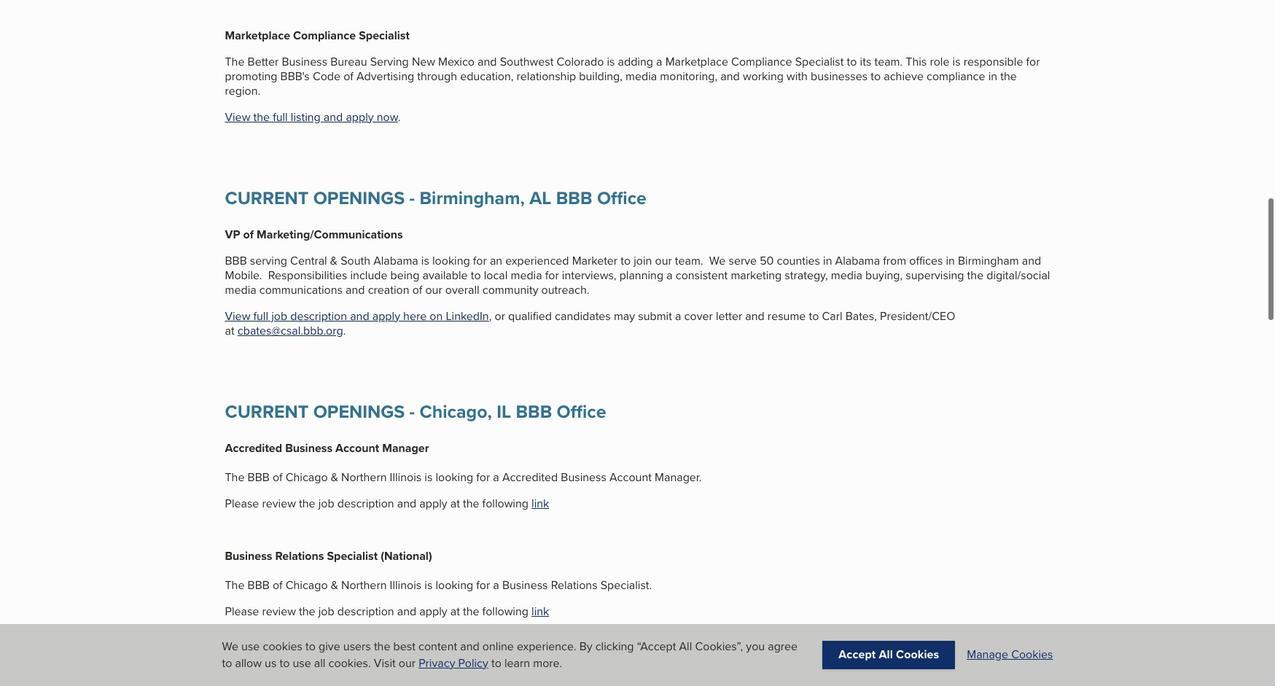 Task type: describe. For each thing, give the bounding box(es) containing it.
accept all cookies
[[839, 646, 939, 663]]

in inside the better business bureau serving new mexico and southwest colorado is adding a marketplace compliance specialist to its team. this role is responsible for promoting bbb's code of advertising through education, relationship building, media monitoring, and working with businesses to achieve compliance in the region.
[[989, 68, 998, 84]]

please review the job description and apply at the following link for 1st link link from the top of the page
[[225, 495, 549, 512]]

with
[[787, 68, 808, 84]]

and up best
[[397, 603, 417, 620]]

is down manager
[[425, 469, 433, 486]]

this
[[906, 53, 927, 70]]

a inside the better business bureau serving new mexico and southwest colorado is adding a marketplace compliance specialist to its team. this role is responsible for promoting bbb's code of advertising through education, relationship building, media monitoring, and working with businesses to achieve compliance in the region.
[[656, 53, 663, 70]]

0 vertical spatial .
[[398, 108, 401, 125]]

cookies.
[[329, 655, 371, 671]]

we use cookies to give users the best content and online experience. by clicking "accept all cookies", you agree to allow us to use all cookies. visit our
[[222, 638, 798, 671]]

of inside the better business bureau serving new mexico and southwest colorado is adding a marketplace compliance specialist to its team. this role is responsible for promoting bbb's code of advertising through education, relationship building, media monitoring, and working with businesses to achieve compliance in the region.
[[344, 68, 354, 84]]

supervising
[[906, 267, 964, 284]]

code
[[313, 68, 341, 84]]

, or qualified candidates may submit a cover letter and resume to carl bates, president/ceo at
[[225, 308, 956, 339]]

and left working
[[721, 68, 740, 84]]

please for 1st link link from the top of the page
[[225, 495, 259, 512]]

il
[[497, 398, 511, 425]]

the up business relations specialist (national)
[[299, 495, 316, 512]]

serve
[[729, 252, 757, 269]]

achieve
[[884, 68, 924, 84]]

- for chicago,
[[410, 398, 415, 425]]

letter
[[716, 308, 743, 324]]

& inside bbb serving central & south alabama is looking for an experienced marketer to join our team.  we serve 50 counties in alabama from offices in birmingham and mobile.  responsibilities include being available to local media for interviews, planning a consistent marketing strategy, media buying, supervising the digital/social media communications and creation of our overall community outreach.
[[330, 252, 338, 269]]

apply down creation
[[372, 308, 400, 324]]

all inside we use cookies to give users the best content and online experience. by clicking "accept all cookies", you agree to allow us to use all cookies. visit our
[[679, 638, 692, 655]]

manage cookies
[[967, 646, 1053, 663]]

marketing/communications
[[257, 226, 403, 243]]

agree
[[768, 638, 798, 655]]

media right local at top
[[511, 267, 542, 284]]

marketplace inside the better business bureau serving new mexico and southwest colorado is adding a marketplace compliance specialist to its team. this role is responsible for promoting bbb's code of advertising through education, relationship building, media monitoring, and working with businesses to achieve compliance in the region.
[[666, 53, 729, 70]]

privacy policy link
[[419, 655, 489, 671]]

community
[[483, 281, 539, 298]]

media inside the better business bureau serving new mexico and southwest colorado is adding a marketplace compliance specialist to its team. this role is responsible for promoting bbb's code of advertising through education, relationship building, media monitoring, and working with businesses to achieve compliance in the region.
[[626, 68, 657, 84]]

"accept
[[637, 638, 676, 655]]

current openings - chicago, il bbb office
[[225, 398, 607, 425]]

job for 1st link link from the top of the page
[[319, 495, 335, 512]]

cbates@csal.bbb.org link
[[238, 322, 343, 339]]

promoting
[[225, 68, 277, 84]]

overall
[[445, 281, 480, 298]]

manage cookies button
[[967, 646, 1053, 663]]

0 horizontal spatial full
[[253, 308, 268, 324]]

advertising
[[357, 68, 414, 84]]

counties
[[777, 252, 820, 269]]

learn
[[505, 655, 530, 671]]

or
[[495, 308, 505, 324]]

responsible
[[964, 53, 1023, 70]]

al
[[530, 184, 552, 211]]

business inside the better business bureau serving new mexico and southwest colorado is adding a marketplace compliance specialist to its team. this role is responsible for promoting bbb's code of advertising through education, relationship building, media monitoring, and working with businesses to achieve compliance in the region.
[[282, 53, 327, 70]]

vp
[[225, 226, 240, 243]]

buying,
[[866, 267, 903, 284]]

strategy,
[[785, 267, 828, 284]]

openings for chicago,
[[313, 398, 405, 425]]

monitoring,
[[660, 68, 718, 84]]

of down accredited business account manager
[[273, 469, 283, 486]]

central
[[290, 252, 327, 269]]

1 link link from the top
[[532, 495, 549, 512]]

1 vertical spatial here
[[398, 656, 422, 672]]

all inside button
[[879, 646, 893, 663]]

office for current openings - chicago, il bbb office
[[557, 398, 607, 425]]

bbb serving central & south alabama is looking for an experienced marketer to join our team.  we serve 50 counties in alabama from offices in birmingham and mobile.  responsibilities include being available to local media for interviews, planning a consistent marketing strategy, media buying, supervising the digital/social media communications and creation of our overall community outreach.
[[225, 252, 1050, 298]]

current openings - birmingham, al bbb office
[[225, 184, 647, 211]]

following for 1st link link from the top of the page
[[482, 495, 529, 512]]

apply down the bbb of chicago & northern illinois is looking for a accredited business account manager.
[[420, 495, 447, 512]]

birmingham,
[[420, 184, 525, 211]]

to left achieve
[[871, 68, 881, 84]]

planning
[[620, 267, 664, 284]]

submit
[[638, 308, 672, 324]]

1 vertical spatial accredited
[[502, 469, 558, 486]]

2 alabama from the left
[[835, 252, 880, 269]]

compliance
[[927, 68, 986, 84]]

1 horizontal spatial account
[[610, 469, 652, 486]]

linkedin
[[446, 308, 489, 324]]

- for birmingham,
[[410, 184, 415, 211]]

for left "an"
[[473, 252, 487, 269]]

the up cookies
[[299, 603, 316, 620]]

is left adding
[[607, 53, 615, 70]]

to inside , or qualified candidates may submit a cover letter and resume to carl bates, president/ceo at
[[809, 308, 819, 324]]

an
[[490, 252, 503, 269]]

please review the job description and apply at the following link for second link link from the top
[[225, 603, 549, 620]]

visit
[[374, 655, 396, 671]]

0 horizontal spatial compliance
[[293, 27, 356, 43]]

of right vp
[[243, 226, 254, 243]]

qualified
[[508, 308, 552, 324]]

link for second link link from the top
[[532, 603, 549, 620]]

accept all cookies button
[[823, 641, 956, 669]]

of down business relations specialist (national)
[[273, 577, 283, 594]]

southwest
[[500, 53, 554, 70]]

looking for accredited business account manager
[[436, 469, 473, 486]]

openings
[[344, 656, 395, 672]]

media down serving
[[225, 281, 256, 298]]

colorado
[[557, 53, 604, 70]]

0 vertical spatial marketplace
[[225, 27, 290, 43]]

cover
[[684, 308, 713, 324]]

a inside bbb serving central & south alabama is looking for an experienced marketer to join our team.  we serve 50 counties in alabama from offices in birmingham and mobile.  responsibilities include being available to local media for interviews, planning a consistent marketing strategy, media buying, supervising the digital/social media communications and creation of our overall community outreach.
[[667, 267, 673, 284]]

content
[[419, 638, 457, 655]]

digital/social
[[987, 267, 1050, 284]]

0 vertical spatial job
[[271, 308, 287, 324]]

description for second link link from the top
[[338, 603, 394, 620]]

bbb inside bbb serving central & south alabama is looking for an experienced marketer to join our team.  we serve 50 counties in alabama from offices in birmingham and mobile.  responsibilities include being available to local media for interviews, planning a consistent marketing strategy, media buying, supervising the digital/social media communications and creation of our overall community outreach.
[[225, 252, 247, 269]]

chicago for relations
[[286, 577, 328, 594]]

is inside bbb serving central & south alabama is looking for an experienced marketer to join our team.  we serve 50 counties in alabama from offices in birmingham and mobile.  responsibilities include being available to local media for interviews, planning a consistent marketing strategy, media buying, supervising the digital/social media communications and creation of our overall community outreach.
[[421, 252, 429, 269]]

cbates@csal.bbb.org .
[[238, 322, 349, 339]]

to left 'learn'
[[492, 655, 502, 671]]

manager.
[[655, 469, 702, 486]]

cookies inside "button"
[[1012, 646, 1053, 663]]

for inside the better business bureau serving new mexico and southwest colorado is adding a marketplace compliance specialist to its team. this role is responsible for promoting bbb's code of advertising through education, relationship building, media monitoring, and working with businesses to achieve compliance in the region.
[[1026, 53, 1040, 70]]

new
[[412, 53, 435, 70]]

serving
[[370, 53, 409, 70]]

0 horizontal spatial in
[[823, 252, 832, 269]]

to right us
[[280, 655, 290, 671]]

looking inside bbb serving central & south alabama is looking for an experienced marketer to join our team.  we serve 50 counties in alabama from offices in birmingham and mobile.  responsibilities include being available to local media for interviews, planning a consistent marketing strategy, media buying, supervising the digital/social media communications and creation of our overall community outreach.
[[432, 252, 470, 269]]

a down il
[[493, 469, 499, 486]]

and up (national)
[[397, 495, 417, 512]]

online
[[483, 638, 514, 655]]

& for specialist
[[331, 577, 338, 594]]

review for second link link from the top
[[262, 603, 296, 620]]

1 vertical spatial at
[[450, 495, 460, 512]]

1 horizontal spatial our
[[425, 281, 442, 298]]

& for account
[[331, 469, 338, 486]]

may
[[614, 308, 635, 324]]

interviews,
[[562, 267, 617, 284]]

adding
[[618, 53, 653, 70]]

northern for account
[[341, 469, 387, 486]]

the inside we use cookies to give users the best content and online experience. by clicking "accept all cookies", you agree to allow us to use all cookies. visit our
[[374, 638, 390, 655]]

0 horizontal spatial use
[[241, 638, 260, 655]]

better
[[248, 53, 279, 70]]

vp of marketing/communications
[[225, 226, 403, 243]]

region.
[[225, 82, 261, 99]]

to left give
[[306, 638, 316, 655]]

and up view full job description and apply here on linkedin
[[346, 281, 365, 298]]

birmingham
[[958, 252, 1019, 269]]

1 alabama from the left
[[374, 252, 418, 269]]

best
[[393, 638, 416, 655]]

mobile.  responsibilities
[[225, 267, 347, 284]]

current for current openings - birmingham, al bbb office
[[225, 184, 309, 211]]

consistent
[[676, 267, 728, 284]]

and inside , or qualified candidates may submit a cover letter and resume to carl bates, president/ceo at
[[746, 308, 765, 324]]

marketplace compliance specialist
[[225, 27, 410, 43]]

working
[[743, 68, 784, 84]]

carl
[[822, 308, 843, 324]]

and right mexico
[[478, 53, 497, 70]]

team.
[[875, 53, 903, 70]]

being
[[391, 267, 420, 284]]

of inside bbb serving central & south alabama is looking for an experienced marketer to join our team.  we serve 50 counties in alabama from offices in birmingham and mobile.  responsibilities include being available to local media for interviews, planning a consistent marketing strategy, media buying, supervising the digital/social media communications and creation of our overall community outreach.
[[412, 281, 422, 298]]

1 vertical spatial .
[[343, 322, 346, 339]]

for up online
[[476, 577, 490, 594]]

and right listing in the left top of the page
[[324, 108, 343, 125]]



Task type: locate. For each thing, give the bounding box(es) containing it.
use up view all
[[241, 638, 260, 655]]

2 horizontal spatial in
[[989, 68, 998, 84]]

1 horizontal spatial cookies
[[1012, 646, 1053, 663]]

1 review from the top
[[262, 495, 296, 512]]

accredited business account manager
[[225, 440, 429, 457]]

2 vertical spatial &
[[331, 577, 338, 594]]

account
[[336, 440, 379, 457], [610, 469, 652, 486]]

to
[[847, 53, 857, 70], [871, 68, 881, 84], [621, 252, 631, 269], [471, 267, 481, 284], [809, 308, 819, 324], [306, 638, 316, 655], [222, 655, 232, 671], [280, 655, 290, 671], [492, 655, 502, 671]]

1 following from the top
[[482, 495, 529, 512]]

in right counties
[[823, 252, 832, 269]]

experienced
[[506, 252, 569, 269]]

our inside we use cookies to give users the best content and online experience. by clicking "accept all cookies", you agree to allow us to use all cookies. visit our
[[399, 655, 416, 671]]

job down communications
[[271, 308, 287, 324]]

more.
[[533, 655, 562, 671]]

following
[[482, 495, 529, 512], [482, 603, 529, 620]]

1 vertical spatial we
[[222, 638, 238, 655]]

for left interviews,
[[545, 267, 559, 284]]

1 please review the job description and apply at the following link from the top
[[225, 495, 549, 512]]

at inside , or qualified candidates may submit a cover letter and resume to carl bates, president/ceo at
[[225, 322, 235, 339]]

south
[[341, 252, 371, 269]]

and
[[478, 53, 497, 70], [721, 68, 740, 84], [324, 108, 343, 125], [1022, 252, 1042, 269], [346, 281, 365, 298], [350, 308, 369, 324], [746, 308, 765, 324], [397, 495, 417, 512], [397, 603, 417, 620], [460, 638, 480, 655]]

0 horizontal spatial relations
[[275, 548, 324, 565]]

0 vertical spatial full
[[273, 108, 288, 125]]

full down communications
[[253, 308, 268, 324]]

1 vertical spatial review
[[262, 603, 296, 620]]

1 vertical spatial account
[[610, 469, 652, 486]]

0 vertical spatial review
[[262, 495, 296, 512]]

and right birmingham at the top right of the page
[[1022, 252, 1042, 269]]

1 please from the top
[[225, 495, 259, 512]]

2 vertical spatial looking
[[436, 577, 473, 594]]

2 following from the top
[[482, 603, 529, 620]]

description for 1st link link from the top of the page
[[338, 495, 394, 512]]

description
[[290, 308, 347, 324], [338, 495, 394, 512], [338, 603, 394, 620]]

is down (national)
[[425, 577, 433, 594]]

northern down business relations specialist (national)
[[341, 577, 387, 594]]

1 vertical spatial compliance
[[732, 53, 792, 70]]

our right visit
[[399, 655, 416, 671]]

0 horizontal spatial .
[[343, 322, 346, 339]]

view full job description and apply here on linkedin link
[[225, 308, 489, 324]]

2 link from the top
[[532, 603, 549, 620]]

of right code
[[344, 68, 354, 84]]

1 link from the top
[[532, 495, 549, 512]]

and inside we use cookies to give users the best content and online experience. by clicking "accept all cookies", you agree to allow us to use all cookies. visit our
[[460, 638, 480, 655]]

account left manager.
[[610, 469, 652, 486]]

1 vertical spatial -
[[410, 398, 415, 425]]

the for the bbb of chicago & northern illinois is looking for a business relations specialist.
[[225, 577, 245, 594]]

,
[[489, 308, 492, 324]]

0 vertical spatial here
[[403, 308, 427, 324]]

and left online
[[460, 638, 480, 655]]

0 vertical spatial looking
[[432, 252, 470, 269]]

1 vertical spatial specialist
[[795, 53, 844, 70]]

review up cookies
[[262, 603, 296, 620]]

here left on
[[403, 308, 427, 324]]

1 vertical spatial office
[[557, 398, 607, 425]]

0 vertical spatial -
[[410, 184, 415, 211]]

1 vertical spatial full
[[253, 308, 268, 324]]

use left all
[[293, 655, 311, 671]]

openings for birmingham,
[[313, 184, 405, 211]]

0 vertical spatial chicago
[[286, 469, 328, 486]]

a up online
[[493, 577, 499, 594]]

chicago down accredited business account manager
[[286, 469, 328, 486]]

1 vertical spatial looking
[[436, 469, 473, 486]]

at down the bbb of chicago & northern illinois is looking for a business relations specialist.
[[450, 603, 460, 620]]

2 vertical spatial our
[[399, 655, 416, 671]]

the bbb of chicago & northern illinois is looking for a business relations specialist.
[[225, 577, 655, 594]]

0 horizontal spatial all
[[679, 638, 692, 655]]

looking
[[432, 252, 470, 269], [436, 469, 473, 486], [436, 577, 473, 594]]

manage
[[967, 646, 1009, 663]]

here down best
[[398, 656, 422, 672]]

businesses
[[811, 68, 868, 84]]

link for 1st link link from the top of the page
[[532, 495, 549, 512]]

2 link link from the top
[[532, 603, 549, 620]]

current
[[225, 184, 309, 211], [225, 398, 309, 425]]

of right creation
[[412, 281, 422, 298]]

policy
[[458, 655, 489, 671]]

0 horizontal spatial we
[[222, 638, 238, 655]]

to left local at top
[[471, 267, 481, 284]]

2 vertical spatial the
[[225, 577, 245, 594]]

communications
[[259, 281, 343, 298]]

2 - from the top
[[410, 398, 415, 425]]

0 vertical spatial openings
[[313, 184, 405, 211]]

2 horizontal spatial our
[[655, 252, 672, 269]]

our right join
[[655, 252, 672, 269]]

bureau
[[330, 53, 367, 70]]

you
[[746, 638, 765, 655]]

experience.
[[517, 638, 577, 655]]

job
[[271, 308, 287, 324], [319, 495, 335, 512], [319, 603, 335, 620]]

2 please from the top
[[225, 603, 259, 620]]

candidates
[[555, 308, 611, 324]]

1 vertical spatial &
[[331, 469, 338, 486]]

2 cookies from the left
[[1012, 646, 1053, 663]]

listing
[[291, 108, 321, 125]]

looking up content
[[436, 577, 473, 594]]

cookies inside button
[[896, 646, 939, 663]]

&
[[330, 252, 338, 269], [331, 469, 338, 486], [331, 577, 338, 594]]

marketplace up better
[[225, 27, 290, 43]]

specialist left its
[[795, 53, 844, 70]]

compliance inside the better business bureau serving new mexico and southwest colorado is adding a marketplace compliance specialist to its team. this role is responsible for promoting bbb's code of advertising through education, relationship building, media monitoring, and working with businesses to achieve compliance in the region.
[[732, 53, 792, 70]]

1 vertical spatial please
[[225, 603, 259, 620]]

marketing
[[731, 267, 782, 284]]

apply
[[346, 108, 374, 125], [372, 308, 400, 324], [420, 495, 447, 512], [420, 603, 447, 620]]

a right planning
[[667, 267, 673, 284]]

current up accredited business account manager
[[225, 398, 309, 425]]

we
[[709, 252, 726, 269], [222, 638, 238, 655]]

0 vertical spatial link link
[[532, 495, 549, 512]]

specialist for business relations specialist (national)
[[327, 548, 378, 565]]

job for second link link from the top
[[319, 603, 335, 620]]

use
[[241, 638, 260, 655], [293, 655, 311, 671]]

0 horizontal spatial alabama
[[374, 252, 418, 269]]

review for 1st link link from the top of the page
[[262, 495, 296, 512]]

the for the bbb of chicago & northern illinois is looking for a accredited business account manager.
[[225, 469, 245, 486]]

illinois for (national)
[[390, 577, 422, 594]]

the better business bureau serving new mexico and southwest colorado is adding a marketplace compliance specialist to its team. this role is responsible for promoting bbb's code of advertising through education, relationship building, media monitoring, and working with businesses to achieve compliance in the region.
[[225, 53, 1040, 99]]

1 openings from the top
[[313, 184, 405, 211]]

description up users
[[338, 603, 394, 620]]

media right building,
[[626, 68, 657, 84]]

clicking
[[596, 638, 634, 655]]

the down the bbb of chicago & northern illinois is looking for a business relations specialist.
[[463, 603, 480, 620]]

view all
[[225, 656, 268, 672]]

0 vertical spatial we
[[709, 252, 726, 269]]

cookies",
[[695, 638, 743, 655]]

office for current openings - birmingham, al bbb office
[[597, 184, 647, 211]]

privacy
[[419, 655, 455, 671]]

bbb
[[556, 184, 593, 211], [225, 252, 247, 269], [516, 398, 552, 425], [248, 469, 270, 486], [248, 577, 270, 594], [318, 656, 341, 672]]

our
[[655, 252, 672, 269], [425, 281, 442, 298], [399, 655, 416, 671]]

1 vertical spatial the
[[225, 469, 245, 486]]

-
[[410, 184, 415, 211], [410, 398, 415, 425]]

give
[[319, 638, 340, 655]]

view
[[225, 108, 250, 125], [225, 308, 250, 324]]

chicago for business
[[286, 469, 328, 486]]

northern
[[341, 469, 387, 486], [341, 577, 387, 594]]

1 vertical spatial current
[[225, 398, 309, 425]]

specialist
[[359, 27, 410, 43], [795, 53, 844, 70], [327, 548, 378, 565]]

specialist inside the better business bureau serving new mexico and southwest colorado is adding a marketplace compliance specialist to its team. this role is responsible for promoting bbb's code of advertising through education, relationship building, media monitoring, and working with businesses to achieve compliance in the region.
[[795, 53, 844, 70]]

1 horizontal spatial compliance
[[732, 53, 792, 70]]

2 current from the top
[[225, 398, 309, 425]]

1 vertical spatial chicago
[[286, 577, 328, 594]]

0 vertical spatial specialist
[[359, 27, 410, 43]]

we left serve
[[709, 252, 726, 269]]

to left allow at the bottom left
[[222, 655, 232, 671]]

view down region.
[[225, 108, 250, 125]]

0 vertical spatial view
[[225, 108, 250, 125]]

education,
[[460, 68, 514, 84]]

at down the bbb of chicago & northern illinois is looking for a accredited business account manager.
[[450, 495, 460, 512]]

0 vertical spatial relations
[[275, 548, 324, 565]]

is right being
[[421, 252, 429, 269]]

1 vertical spatial link
[[532, 603, 549, 620]]

0 vertical spatial account
[[336, 440, 379, 457]]

cookies
[[896, 646, 939, 663], [1012, 646, 1053, 663]]

in right offices on the top right of page
[[946, 252, 955, 269]]

its
[[860, 53, 872, 70]]

0 vertical spatial current
[[225, 184, 309, 211]]

northern down accredited business account manager
[[341, 469, 387, 486]]

2 vertical spatial description
[[338, 603, 394, 620]]

- up manager
[[410, 398, 415, 425]]

1 vertical spatial relations
[[551, 577, 598, 594]]

0 vertical spatial our
[[655, 252, 672, 269]]

openings up marketing/communications
[[313, 184, 405, 211]]

we inside bbb serving central & south alabama is looking for an experienced marketer to join our team.  we serve 50 counties in alabama from offices in birmingham and mobile.  responsibilities include being available to local media for interviews, planning a consistent marketing strategy, media buying, supervising the digital/social media communications and creation of our overall community outreach.
[[709, 252, 726, 269]]

view the full listing and apply now .
[[225, 108, 404, 125]]

1 vertical spatial please review the job description and apply at the following link
[[225, 603, 549, 620]]

view for view the full listing and apply now .
[[225, 108, 250, 125]]

marketer
[[572, 252, 618, 269]]

0 vertical spatial compliance
[[293, 27, 356, 43]]

view all chicago bbb openings here link
[[225, 656, 422, 672]]

by
[[580, 638, 593, 655]]

bbb's
[[280, 68, 310, 84]]

1 cookies from the left
[[896, 646, 939, 663]]

1 current from the top
[[225, 184, 309, 211]]

a inside , or qualified candidates may submit a cover letter and resume to carl bates, president/ceo at
[[675, 308, 681, 324]]

now
[[377, 108, 398, 125]]

looking down chicago,
[[436, 469, 473, 486]]

2 openings from the top
[[313, 398, 405, 425]]

we up view all
[[222, 638, 238, 655]]

the right compliance
[[1001, 68, 1017, 84]]

openings up accredited business account manager
[[313, 398, 405, 425]]

cookies right the manage
[[1012, 646, 1053, 663]]

2 review from the top
[[262, 603, 296, 620]]

1 view from the top
[[225, 108, 250, 125]]

1 horizontal spatial .
[[398, 108, 401, 125]]

cbates@csal.bbb.org
[[238, 322, 343, 339]]

join
[[634, 252, 652, 269]]

the for the better business bureau serving new mexico and southwest colorado is adding a marketplace compliance specialist to its team. this role is responsible for promoting bbb's code of advertising through education, relationship building, media monitoring, and working with businesses to achieve compliance in the region.
[[225, 53, 245, 70]]

all right accept
[[879, 646, 893, 663]]

is right role
[[953, 53, 961, 70]]

1 illinois from the top
[[390, 469, 422, 486]]

1 vertical spatial following
[[482, 603, 529, 620]]

0 horizontal spatial account
[[336, 440, 379, 457]]

the down the bbb of chicago & northern illinois is looking for a accredited business account manager.
[[463, 495, 480, 512]]

0 vertical spatial description
[[290, 308, 347, 324]]

allow
[[235, 655, 262, 671]]

media left 'buying,' at top right
[[831, 267, 863, 284]]

please for second link link from the top
[[225, 603, 259, 620]]

accredited
[[225, 440, 282, 457], [502, 469, 558, 486]]

alabama up creation
[[374, 252, 418, 269]]

0 vertical spatial following
[[482, 495, 529, 512]]

illinois down (national)
[[390, 577, 422, 594]]

0 vertical spatial northern
[[341, 469, 387, 486]]

relations
[[275, 548, 324, 565], [551, 577, 598, 594]]

in
[[989, 68, 998, 84], [823, 252, 832, 269], [946, 252, 955, 269]]

the inside the better business bureau serving new mexico and southwest colorado is adding a marketplace compliance specialist to its team. this role is responsible for promoting bbb's code of advertising through education, relationship building, media monitoring, and working with businesses to achieve compliance in the region.
[[1001, 68, 1017, 84]]

us
[[265, 655, 277, 671]]

1 vertical spatial description
[[338, 495, 394, 512]]

in right compliance
[[989, 68, 998, 84]]

current up vp
[[225, 184, 309, 211]]

the inside bbb serving central & south alabama is looking for an experienced marketer to join our team.  we serve 50 counties in alabama from offices in birmingham and mobile.  responsibilities include being available to local media for interviews, planning a consistent marketing strategy, media buying, supervising the digital/social media communications and creation of our overall community outreach.
[[967, 267, 984, 284]]

cookies
[[263, 638, 303, 655]]

illinois down manager
[[390, 469, 422, 486]]

review up business relations specialist (national)
[[262, 495, 296, 512]]

our up on
[[425, 281, 442, 298]]

northern for specialist
[[341, 577, 387, 594]]

building,
[[579, 68, 623, 84]]

2 illinois from the top
[[390, 577, 422, 594]]

at
[[225, 322, 235, 339], [450, 495, 460, 512], [450, 603, 460, 620]]

review
[[262, 495, 296, 512], [262, 603, 296, 620]]

0 vertical spatial link
[[532, 495, 549, 512]]

1 horizontal spatial alabama
[[835, 252, 880, 269]]

and right letter at the top right of the page
[[746, 308, 765, 324]]

1 vertical spatial openings
[[313, 398, 405, 425]]

1 vertical spatial our
[[425, 281, 442, 298]]

1 vertical spatial job
[[319, 495, 335, 512]]

the
[[225, 53, 245, 70], [225, 469, 245, 486], [225, 577, 245, 594]]

all right the "accept at the bottom of the page
[[679, 638, 692, 655]]

description up business relations specialist (national)
[[338, 495, 394, 512]]

0 horizontal spatial accredited
[[225, 440, 282, 457]]

at left cbates@csal.bbb.org
[[225, 322, 235, 339]]

for down chicago,
[[476, 469, 490, 486]]

1 horizontal spatial full
[[273, 108, 288, 125]]

the down region.
[[253, 108, 270, 125]]

0 vertical spatial office
[[597, 184, 647, 211]]

& down accredited business account manager
[[331, 469, 338, 486]]

0 horizontal spatial our
[[399, 655, 416, 671]]

mexico
[[438, 53, 475, 70]]

- left the birmingham,
[[410, 184, 415, 211]]

illinois for manager
[[390, 469, 422, 486]]

and down creation
[[350, 308, 369, 324]]

description down communications
[[290, 308, 347, 324]]

0 vertical spatial accredited
[[225, 440, 282, 457]]

specialist for marketplace compliance specialist
[[359, 27, 410, 43]]

role
[[930, 53, 950, 70]]

0 vertical spatial the
[[225, 53, 245, 70]]

1 horizontal spatial in
[[946, 252, 955, 269]]

a right adding
[[656, 53, 663, 70]]

2 vertical spatial specialist
[[327, 548, 378, 565]]

local
[[484, 267, 508, 284]]

1 northern from the top
[[341, 469, 387, 486]]

1 horizontal spatial all
[[879, 646, 893, 663]]

0 horizontal spatial marketplace
[[225, 27, 290, 43]]

we inside we use cookies to give users the best content and online experience. by clicking "accept all cookies", you agree to allow us to use all cookies. visit our
[[222, 638, 238, 655]]

please review the job description and apply at the following link up (national)
[[225, 495, 549, 512]]

1 vertical spatial marketplace
[[666, 53, 729, 70]]

0 horizontal spatial cookies
[[896, 646, 939, 663]]

view for view full job description and apply here on linkedin
[[225, 308, 250, 324]]

0 vertical spatial please review the job description and apply at the following link
[[225, 495, 549, 512]]

view full job description and apply here on linkedin
[[225, 308, 489, 324]]

apply left now
[[346, 108, 374, 125]]

a left the cover
[[675, 308, 681, 324]]

2 vertical spatial at
[[450, 603, 460, 620]]

specialist up 'serving'
[[359, 27, 410, 43]]

2 vertical spatial .
[[422, 656, 424, 672]]

2 please review the job description and apply at the following link from the top
[[225, 603, 549, 620]]

1 horizontal spatial use
[[293, 655, 311, 671]]

1 vertical spatial view
[[225, 308, 250, 324]]

looking up overall
[[432, 252, 470, 269]]

to left carl
[[809, 308, 819, 324]]

1 horizontal spatial we
[[709, 252, 726, 269]]

2 the from the top
[[225, 469, 245, 486]]

for
[[1026, 53, 1040, 70], [473, 252, 487, 269], [545, 267, 559, 284], [476, 469, 490, 486], [476, 577, 490, 594]]

chicago down business relations specialist (national)
[[286, 577, 328, 594]]

view all chicago bbb openings here .
[[225, 656, 424, 672]]

chicago
[[286, 469, 328, 486], [286, 577, 328, 594], [271, 656, 315, 672]]

to left its
[[847, 53, 857, 70]]

current for current openings - chicago, il bbb office
[[225, 398, 309, 425]]

apply down the bbb of chicago & northern illinois is looking for a business relations specialist.
[[420, 603, 447, 620]]

job up business relations specialist (national)
[[319, 495, 335, 512]]

users
[[343, 638, 371, 655]]

1 the from the top
[[225, 53, 245, 70]]

manager
[[382, 440, 429, 457]]

2 vertical spatial chicago
[[271, 656, 315, 672]]

1 vertical spatial link link
[[532, 603, 549, 620]]

from
[[883, 252, 907, 269]]

0 vertical spatial at
[[225, 322, 235, 339]]

looking for business relations specialist (national)
[[436, 577, 473, 594]]

2 northern from the top
[[341, 577, 387, 594]]

outreach.
[[542, 281, 590, 298]]

2 view from the top
[[225, 308, 250, 324]]

full left listing in the left top of the page
[[273, 108, 288, 125]]

3 the from the top
[[225, 577, 245, 594]]

& left the south
[[330, 252, 338, 269]]

the inside the better business bureau serving new mexico and southwest colorado is adding a marketplace compliance specialist to its team. this role is responsible for promoting bbb's code of advertising through education, relationship building, media monitoring, and working with businesses to achieve compliance in the region.
[[225, 53, 245, 70]]

1 horizontal spatial relations
[[551, 577, 598, 594]]

2 vertical spatial job
[[319, 603, 335, 620]]

through
[[417, 68, 457, 84]]

the
[[1001, 68, 1017, 84], [253, 108, 270, 125], [967, 267, 984, 284], [299, 495, 316, 512], [463, 495, 480, 512], [299, 603, 316, 620], [463, 603, 480, 620], [374, 638, 390, 655]]

job up give
[[319, 603, 335, 620]]

0 vertical spatial &
[[330, 252, 338, 269]]

1 vertical spatial northern
[[341, 577, 387, 594]]

to left join
[[621, 252, 631, 269]]

1 horizontal spatial accredited
[[502, 469, 558, 486]]

(national)
[[381, 548, 432, 565]]

resume
[[768, 308, 806, 324]]

following down the bbb of chicago & northern illinois is looking for a accredited business account manager.
[[482, 495, 529, 512]]

0 vertical spatial illinois
[[390, 469, 422, 486]]

the up openings
[[374, 638, 390, 655]]

0 vertical spatial please
[[225, 495, 259, 512]]

2 horizontal spatial .
[[422, 656, 424, 672]]

following for second link link from the top
[[482, 603, 529, 620]]

view the full listing and apply now link
[[225, 108, 398, 125]]

1 - from the top
[[410, 184, 415, 211]]

1 vertical spatial illinois
[[390, 577, 422, 594]]

chicago,
[[420, 398, 492, 425]]



Task type: vqa. For each thing, say whether or not it's contained in the screenshot.
a inside the the , or qualified candidates may submit a cover letter and resume to Carl Bates, President/CEO at
yes



